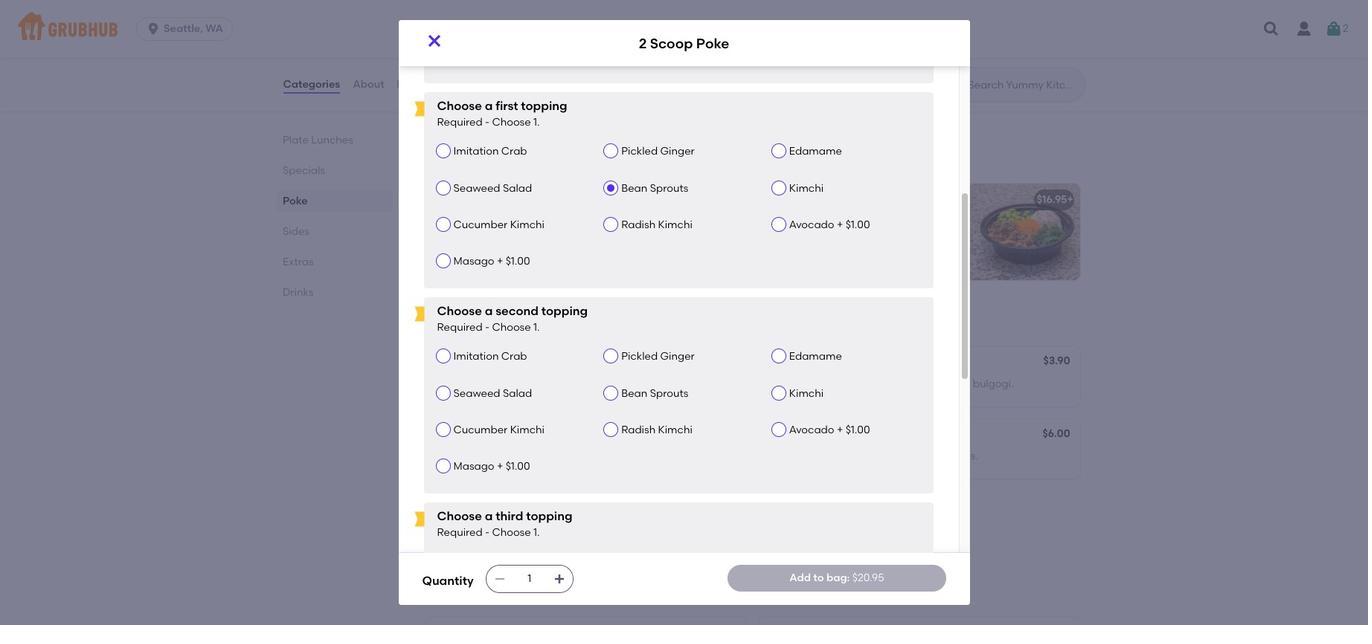 Task type: locate. For each thing, give the bounding box(es) containing it.
second
[[496, 305, 539, 319]]

1 horizontal spatial 1
[[830, 215, 833, 227]]

mayo
[[819, 13, 847, 26]]

1 vertical spatial cucumber kimchi
[[454, 424, 545, 437]]

sprouts
[[650, 182, 689, 195], [650, 387, 689, 400]]

1 vertical spatial bean
[[621, 387, 648, 400]]

1 horizontal spatial sides
[[422, 312, 465, 331]]

0 vertical spatial 4
[[768, 378, 774, 390]]

required up spam musubi
[[437, 321, 483, 334]]

salad down the additional
[[503, 182, 532, 195]]

2 scoop poke down for
[[434, 194, 503, 206]]

carrots,
[[672, 58, 710, 70]]

4 left pieces.
[[768, 378, 774, 390]]

seaweed down musubi
[[454, 387, 500, 400]]

a inside the choose a third topping required - choose 1.
[[485, 510, 493, 524]]

topping right 'second'
[[542, 305, 588, 319]]

seattle, wa
[[164, 22, 223, 35]]

radish
[[621, 219, 656, 231], [621, 424, 656, 437]]

2 imitation crab from the top
[[454, 351, 527, 363]]

1 horizontal spatial tuna
[[849, 13, 874, 26]]

scoop up comes with 1 scoop of poke of your choice.
[[774, 194, 807, 206]]

0 horizontal spatial sides
[[282, 225, 309, 238]]

0 vertical spatial seaweed
[[454, 182, 500, 195]]

1 vertical spatial masago + $1.00
[[454, 461, 530, 473]]

1 required from the top
[[437, 116, 483, 129]]

seaweed down for
[[454, 182, 500, 195]]

required up the sides
[[437, 116, 483, 129]]

salad for second
[[503, 387, 532, 400]]

ginger for choose a second topping
[[660, 351, 695, 363]]

scoops
[[505, 215, 541, 227]]

+
[[1067, 194, 1074, 206], [837, 219, 843, 231], [497, 255, 503, 268], [837, 424, 843, 437], [497, 461, 503, 473]]

0 horizontal spatial 2 scoop poke
[[434, 194, 503, 206]]

2 vertical spatial topping
[[526, 510, 573, 524]]

2 ginger from the top
[[660, 351, 695, 363]]

0 vertical spatial sprouts
[[650, 182, 689, 195]]

sides up spam
[[422, 312, 465, 331]]

radish for choose a first topping
[[621, 219, 656, 231]]

1 masago + $1.00 from the top
[[454, 255, 530, 268]]

tuna right mayo
[[849, 13, 874, 26]]

1 bean from the top
[[621, 182, 648, 195]]

choose
[[437, 99, 482, 113], [492, 116, 531, 129], [437, 305, 482, 319], [492, 321, 531, 334], [437, 510, 482, 524], [492, 527, 531, 539]]

0 vertical spatial radish
[[621, 219, 656, 231]]

cucumber down "an" at the left top of page
[[454, 219, 508, 231]]

traditional for traditional salmon
[[621, 13, 676, 26]]

1 cucumber kimchi from the top
[[454, 219, 545, 231]]

1 horizontal spatial extras
[[422, 583, 472, 601]]

2 pickled ginger from the top
[[621, 351, 695, 363]]

poke inside comes with 2 scoops of poke of your choice.
[[556, 215, 580, 227]]

2 - from the top
[[485, 321, 490, 334]]

1 1. from the top
[[534, 116, 540, 129]]

a left third
[[485, 510, 493, 524]]

rolls.
[[956, 450, 978, 463]]

avocado + $1.00 for choose a second topping
[[789, 424, 870, 437]]

sides up drinks at the top of the page
[[282, 225, 309, 238]]

1 radish from the top
[[621, 219, 656, 231]]

1 horizontal spatial choice.
[[768, 230, 804, 242]]

imitation crab for second
[[454, 351, 527, 363]]

1 pickled ginger from the top
[[621, 145, 695, 158]]

1 horizontal spatial rice
[[568, 378, 587, 390]]

1 vertical spatial rice
[[568, 378, 587, 390]]

bean sprouts for choose a first topping
[[621, 182, 689, 195]]

pieces down side scoop poke
[[459, 450, 492, 463]]

2 1. from the top
[[534, 321, 540, 334]]

0 horizontal spatial your
[[507, 58, 529, 70]]

4 for 4 pieces. fried dumplings filled with beef bulgogi.
[[768, 378, 774, 390]]

2 edamame from the top
[[789, 351, 842, 363]]

spicy
[[789, 13, 817, 26]]

fried rice with your choice of protein and peas, carrots, and onions.
[[434, 58, 710, 85]]

0 vertical spatial avocado
[[789, 219, 835, 231]]

pieces for 2 pieces of fried pork and veggie egg rolls.
[[776, 450, 809, 463]]

topping right third
[[526, 510, 573, 524]]

0 horizontal spatial veggie
[[551, 523, 585, 536]]

0 vertical spatial imitation crab
[[454, 145, 527, 158]]

required for choose a second topping
[[437, 321, 483, 334]]

1 vertical spatial imitation
[[454, 351, 499, 363]]

- for second
[[485, 321, 490, 334]]

add
[[422, 154, 440, 164], [790, 572, 811, 585]]

ginger for choose a first topping
[[660, 145, 695, 158]]

3 required from the top
[[437, 527, 483, 539]]

1 tuna from the left
[[510, 13, 535, 26]]

1 horizontal spatial pork
[[849, 450, 872, 463]]

with up onions.
[[483, 58, 504, 70]]

a left 'first'
[[485, 99, 493, 113]]

sides
[[282, 225, 309, 238], [422, 312, 465, 331]]

0 vertical spatial masago + $1.00
[[454, 255, 530, 268]]

imitation crab
[[454, 145, 527, 158], [454, 351, 527, 363]]

specials
[[282, 164, 325, 177]]

masago + $1.00 down side scoop poke
[[454, 461, 530, 473]]

2 radish kimchi from the top
[[621, 424, 693, 437]]

2 vertical spatial a
[[485, 510, 493, 524]]

avocado for choose a second topping
[[789, 424, 835, 437]]

radish kimchi
[[621, 219, 693, 231], [621, 424, 693, 437]]

seattle,
[[164, 22, 203, 35]]

pieces
[[828, 58, 861, 70], [459, 450, 492, 463], [776, 450, 809, 463], [443, 523, 476, 536]]

your
[[507, 58, 529, 70], [595, 215, 617, 227], [922, 215, 944, 227]]

- for first
[[485, 116, 490, 129]]

- inside choose a first topping required - choose 1.
[[485, 116, 490, 129]]

la
[[778, 58, 787, 70]]

0 vertical spatial topping
[[521, 99, 568, 113]]

add left to
[[790, 572, 811, 585]]

traditional
[[454, 13, 508, 26], [621, 13, 676, 26]]

masago + $1.00 for first
[[454, 255, 530, 268]]

0 horizontal spatial pork
[[504, 523, 526, 536]]

0 vertical spatial extras
[[282, 256, 313, 269]]

1 vertical spatial topping
[[542, 305, 588, 319]]

avocado + $1.00
[[789, 219, 870, 231], [789, 424, 870, 437]]

veggie left egg at right bottom
[[897, 450, 931, 463]]

imitation
[[454, 145, 499, 158], [454, 351, 499, 363]]

1 horizontal spatial 4
[[768, 378, 774, 390]]

1 imitation from the top
[[454, 145, 499, 158]]

categories button
[[282, 58, 341, 112]]

a inside choose a second topping required - choose 1.
[[485, 305, 493, 319]]

3 a from the top
[[485, 510, 493, 524]]

2 sprouts from the top
[[650, 387, 689, 400]]

1. down 'second'
[[534, 321, 540, 334]]

0 vertical spatial pickled
[[621, 145, 658, 158]]

reviews
[[397, 78, 439, 91]]

2 choice. from the left
[[768, 230, 804, 242]]

1 vertical spatial 1.
[[534, 321, 540, 334]]

tempura up search yummy kitchen search box
[[970, 58, 1014, 70]]

cucumber
[[454, 219, 508, 231], [454, 424, 508, 437]]

traditional up house fried rice
[[454, 13, 508, 26]]

0 vertical spatial a
[[485, 99, 493, 113]]

1 poke from the left
[[556, 215, 580, 227]]

1. up the "input item quantity" number field
[[534, 527, 540, 539]]

required down gyoza
[[437, 527, 483, 539]]

choose down 'second'
[[492, 321, 531, 334]]

avocado + $1.00 down 1 scoop poke
[[789, 219, 870, 231]]

comes with 2 scoops of poke of your choice.
[[434, 215, 617, 242]]

0 horizontal spatial traditional
[[454, 13, 508, 26]]

0 vertical spatial add
[[422, 154, 440, 164]]

fried tofu
[[621, 50, 670, 63]]

masago + $1.00
[[454, 255, 530, 268], [454, 461, 530, 473]]

svg image for 2 scoop poke
[[425, 32, 443, 50]]

1 vertical spatial 2 scoop poke
[[434, 194, 503, 206]]

2 avocado + $1.00 from the top
[[789, 424, 870, 437]]

1. inside choose a first topping required - choose 1.
[[534, 116, 540, 129]]

an
[[480, 154, 492, 164]]

pieces down egg rolls
[[776, 450, 809, 463]]

your inside comes with 2 scoops of poke of your choice.
[[595, 215, 617, 227]]

korean fried chicken special image
[[968, 0, 1080, 14]]

svg image left seattle,
[[146, 22, 161, 36]]

comes inside comes with 2 scoops of poke of your choice.
[[434, 215, 470, 227]]

1 horizontal spatial comes
[[768, 215, 804, 227]]

side scoop poke
[[434, 429, 519, 442]]

seattle, wa button
[[136, 17, 239, 41]]

poke inside comes with 1 scoop of poke of your choice.
[[882, 215, 907, 227]]

3 - from the top
[[485, 527, 490, 539]]

poke right scoop
[[882, 215, 907, 227]]

with inside comes with 2 scoops of poke of your choice.
[[473, 215, 494, 227]]

0 vertical spatial imitation
[[454, 145, 499, 158]]

2 masago from the top
[[454, 461, 495, 473]]

dumplings
[[842, 378, 895, 390]]

scoop down the sides
[[443, 194, 475, 206]]

extras
[[282, 256, 313, 269], [422, 583, 472, 601]]

svg image left the "input item quantity" number field
[[494, 574, 506, 586]]

ginger
[[660, 145, 695, 158], [660, 351, 695, 363]]

pickled ginger for choose a second topping
[[621, 351, 695, 363]]

0 vertical spatial bean
[[621, 182, 648, 195]]

0 vertical spatial pickled ginger
[[621, 145, 695, 158]]

edamame up pieces.
[[789, 351, 842, 363]]

2 radish from the top
[[621, 424, 656, 437]]

1 seaweed salad from the top
[[454, 182, 532, 195]]

1 vertical spatial add
[[790, 572, 811, 585]]

and
[[619, 58, 639, 70], [434, 73, 454, 85], [875, 450, 895, 463], [529, 523, 549, 536]]

edamame for choose a first topping
[[789, 145, 842, 158]]

masago down comes with 2 scoops of poke of your choice.
[[454, 255, 495, 268]]

0 vertical spatial required
[[437, 116, 483, 129]]

avocado + $1.00 up "2 pieces of fried pork and veggie egg rolls."
[[789, 424, 870, 437]]

2 masago + $1.00 from the top
[[454, 461, 530, 473]]

a inside choose a first topping required - choose 1.
[[485, 99, 493, 113]]

svg image
[[1263, 20, 1281, 38], [146, 22, 161, 36], [494, 574, 506, 586], [553, 574, 565, 586]]

2 cucumber from the top
[[454, 424, 508, 437]]

2 salad from the top
[[503, 387, 532, 400]]

topping inside the choose a third topping required - choose 1.
[[526, 510, 573, 524]]

2 scoop poke up carrots, at the top of the page
[[639, 35, 729, 52]]

0 vertical spatial 1.
[[534, 116, 540, 129]]

1 horizontal spatial fried
[[824, 450, 847, 463]]

seaweed salad down "an" at the left top of page
[[454, 182, 532, 195]]

crab up the on
[[501, 351, 527, 363]]

fried down 'house'
[[434, 58, 459, 70]]

0 vertical spatial ginger
[[660, 145, 695, 158]]

$6.00
[[1043, 428, 1070, 440]]

0 horizontal spatial svg image
[[425, 32, 443, 50]]

a left 'second'
[[485, 305, 493, 319]]

cucumber kimchi up "tuna"
[[454, 424, 545, 437]]

avocado
[[789, 219, 835, 231], [789, 424, 835, 437]]

comes
[[434, 215, 470, 227], [768, 215, 804, 227]]

edamame up 1 scoop poke
[[789, 145, 842, 158]]

comes down 1 scoop poke
[[768, 215, 804, 227]]

0 vertical spatial cucumber
[[454, 219, 508, 231]]

scoop
[[650, 35, 693, 52], [443, 194, 475, 206], [774, 194, 807, 206], [459, 429, 492, 442]]

4 down gyoza
[[434, 523, 440, 536]]

poke up "tuna"
[[494, 429, 519, 442]]

your inside comes with 1 scoop of poke of your choice.
[[922, 215, 944, 227]]

4
[[768, 378, 774, 390], [434, 523, 440, 536]]

pickled for choose a first topping
[[621, 145, 658, 158]]

1 seaweed from the top
[[454, 182, 500, 195]]

1 ginger from the top
[[660, 145, 695, 158]]

1 masago from the top
[[454, 255, 495, 268]]

1 horizontal spatial traditional
[[621, 13, 676, 26]]

cucumber for second
[[454, 424, 508, 437]]

1 avocado + $1.00 from the top
[[789, 219, 870, 231]]

seaweed salad down musubi
[[454, 387, 532, 400]]

topping inside choose a first topping required - choose 1.
[[521, 99, 568, 113]]

choice.
[[434, 230, 471, 242], [768, 230, 804, 242]]

0 horizontal spatial extras
[[282, 256, 313, 269]]

1 vertical spatial ginger
[[660, 351, 695, 363]]

poke up the sides
[[422, 133, 461, 152]]

2 bean from the top
[[621, 387, 648, 400]]

topping
[[521, 99, 568, 113], [542, 305, 588, 319], [526, 510, 573, 524]]

topping right 'first'
[[521, 99, 568, 113]]

1 vertical spatial fried
[[478, 523, 501, 536]]

0 horizontal spatial tuna
[[510, 13, 535, 26]]

1 vertical spatial masago
[[454, 461, 495, 473]]

1 horizontal spatial poke
[[882, 215, 907, 227]]

grilled
[[434, 378, 467, 390]]

masago for second
[[454, 461, 495, 473]]

1 vertical spatial avocado + $1.00
[[789, 424, 870, 437]]

3 1. from the top
[[534, 527, 540, 539]]

0 vertical spatial seaweed salad
[[454, 182, 532, 195]]

traditional up fried tofu
[[621, 13, 676, 26]]

2 traditional from the left
[[621, 13, 676, 26]]

svg image right the "input item quantity" number field
[[553, 574, 565, 586]]

2 pickled from the top
[[621, 351, 658, 363]]

1 salad from the top
[[503, 182, 532, 195]]

nori.
[[649, 378, 670, 390]]

1.
[[534, 116, 540, 129], [534, 321, 540, 334], [534, 527, 540, 539]]

topping for choose a third topping
[[526, 510, 573, 524]]

1 vertical spatial 4
[[434, 523, 440, 536]]

onions.
[[457, 73, 492, 85]]

1 vertical spatial seaweed salad
[[454, 387, 532, 400]]

avocado down 1 scoop poke
[[789, 219, 835, 231]]

1. inside the choose a third topping required - choose 1.
[[534, 527, 540, 539]]

pieces down gyoza
[[443, 523, 476, 536]]

add to bag: $20.95
[[790, 572, 884, 585]]

0 vertical spatial avocado + $1.00
[[789, 219, 870, 231]]

comes down the sides
[[434, 215, 470, 227]]

1 avocado from the top
[[789, 219, 835, 231]]

with left scoops
[[473, 215, 494, 227]]

1 vertical spatial extras
[[422, 583, 472, 601]]

- inside choose a second topping required - choose 1.
[[485, 321, 490, 334]]

cucumber kimchi for second
[[454, 424, 545, 437]]

0 vertical spatial bean sprouts
[[621, 182, 689, 195]]

1. for second
[[534, 321, 540, 334]]

pork
[[849, 450, 872, 463], [504, 523, 526, 536]]

egg rolls
[[768, 429, 814, 442]]

2 poke from the left
[[882, 215, 907, 227]]

1 vertical spatial radish kimchi
[[621, 424, 693, 437]]

cucumber kimchi
[[454, 219, 545, 231], [454, 424, 545, 437]]

2 crab from the top
[[501, 351, 527, 363]]

0 vertical spatial crab
[[501, 145, 527, 158]]

your for 2 scoop poke
[[595, 215, 617, 227]]

tuna up rice
[[510, 13, 535, 26]]

comes inside comes with 1 scoop of poke of your choice.
[[768, 215, 804, 227]]

cucumber kimchi down "an" at the left top of page
[[454, 219, 545, 231]]

pieces for 4 pieces fried pork and veggie dumplings.
[[443, 523, 476, 536]]

1 a from the top
[[485, 99, 493, 113]]

1 vertical spatial sprouts
[[650, 387, 689, 400]]

1 edamame from the top
[[789, 145, 842, 158]]

1 choice. from the left
[[434, 230, 471, 242]]

0 vertical spatial sides
[[282, 225, 309, 238]]

1 imitation crab from the top
[[454, 145, 527, 158]]

2 vertical spatial 1.
[[534, 527, 540, 539]]

2 a from the top
[[485, 305, 493, 319]]

1 vertical spatial cucumber
[[454, 424, 508, 437]]

$16.95
[[1037, 194, 1067, 206]]

2 vertical spatial required
[[437, 527, 483, 539]]

1 vertical spatial seaweed
[[454, 387, 500, 400]]

cucumber up raw
[[454, 424, 508, 437]]

1 horizontal spatial add
[[790, 572, 811, 585]]

fried
[[824, 450, 847, 463], [478, 523, 501, 536]]

your for 1 scoop poke
[[922, 215, 944, 227]]

1 vertical spatial veggie
[[551, 523, 585, 536]]

1 inside comes with 1 scoop of poke of your choice.
[[830, 215, 833, 227]]

tempura right shrimp
[[900, 58, 944, 70]]

1 vertical spatial bean sprouts
[[621, 387, 689, 400]]

0 horizontal spatial 4
[[434, 523, 440, 536]]

1 horizontal spatial tempura
[[970, 58, 1014, 70]]

1 vertical spatial a
[[485, 305, 493, 319]]

choice. inside comes with 1 scoop of poke of your choice.
[[768, 230, 804, 242]]

2 seaweed salad from the top
[[454, 387, 532, 400]]

required inside choose a second topping required - choose 1.
[[437, 321, 483, 334]]

2 vertical spatial -
[[485, 527, 490, 539]]

rice left 'wrapped'
[[568, 378, 587, 390]]

comes for comes with 1 scoop of poke of your choice.
[[768, 215, 804, 227]]

1 vertical spatial edamame
[[789, 351, 842, 363]]

1 pickled from the top
[[621, 145, 658, 158]]

2 comes from the left
[[768, 215, 804, 227]]

choose down third
[[492, 527, 531, 539]]

1 vertical spatial required
[[437, 321, 483, 334]]

add left the sides
[[422, 154, 440, 164]]

1 traditional from the left
[[454, 13, 508, 26]]

topping inside choose a second topping required - choose 1.
[[542, 305, 588, 319]]

0 horizontal spatial poke
[[556, 215, 580, 227]]

1 crab from the top
[[501, 145, 527, 158]]

fried left tofu
[[621, 50, 647, 63]]

crab right "an" at the left top of page
[[501, 145, 527, 158]]

topping for choose a first topping
[[521, 99, 568, 113]]

0 vertical spatial pork
[[849, 450, 872, 463]]

choose down onions.
[[437, 99, 482, 113]]

1 sprouts from the top
[[650, 182, 689, 195]]

1 bean sprouts from the top
[[621, 182, 689, 195]]

0 horizontal spatial add
[[422, 154, 440, 164]]

1 vertical spatial 1
[[830, 215, 833, 227]]

required inside choose a first topping required - choose 1.
[[437, 116, 483, 129]]

1 vertical spatial imitation crab
[[454, 351, 527, 363]]

- inside the choose a third topping required - choose 1.
[[485, 527, 490, 539]]

1 horizontal spatial 2 scoop poke
[[639, 35, 729, 52]]

1 vertical spatial pickled
[[621, 351, 658, 363]]

0 horizontal spatial rice
[[462, 58, 481, 70]]

0 horizontal spatial tempura
[[900, 58, 944, 70]]

poke right scoops
[[556, 215, 580, 227]]

2 required from the top
[[437, 321, 483, 334]]

charge.
[[540, 154, 574, 164]]

required inside the choose a third topping required - choose 1.
[[437, 527, 483, 539]]

1. inside choose a second topping required - choose 1.
[[534, 321, 540, 334]]

1. up the additional
[[534, 116, 540, 129]]

pork down dumplings
[[849, 450, 872, 463]]

1 horizontal spatial veggie
[[897, 450, 931, 463]]

about button
[[352, 58, 385, 112]]

veggie left dumplings.
[[551, 523, 585, 536]]

0 horizontal spatial 1
[[768, 194, 772, 206]]

tofu
[[649, 50, 670, 63]]

masago down side scoop poke
[[454, 461, 495, 473]]

of
[[568, 58, 578, 70], [543, 215, 553, 227], [583, 215, 593, 227], [869, 215, 879, 227], [909, 215, 919, 227], [494, 450, 504, 463], [811, 450, 821, 463]]

pickled ginger
[[621, 145, 695, 158], [621, 351, 695, 363]]

pork up the "input item quantity" number field
[[504, 523, 526, 536]]

1 cucumber from the top
[[454, 219, 508, 231]]

pickled
[[621, 145, 658, 158], [621, 351, 658, 363]]

1 horizontal spatial your
[[595, 215, 617, 227]]

1 - from the top
[[485, 116, 490, 129]]

1 vertical spatial radish
[[621, 424, 656, 437]]

scoop right side
[[459, 429, 492, 442]]

1. for third
[[534, 527, 540, 539]]

salad right spam
[[503, 387, 532, 400]]

2 avocado from the top
[[789, 424, 835, 437]]

0 vertical spatial salad
[[503, 182, 532, 195]]

svg image inside 2 button
[[1325, 20, 1343, 38]]

with down 1 scoop poke
[[806, 215, 827, 227]]

avocado for choose a first topping
[[789, 219, 835, 231]]

avocado right egg
[[789, 424, 835, 437]]

categories
[[283, 78, 340, 91]]

bean for choose a second topping
[[621, 387, 648, 400]]

svg image
[[1325, 20, 1343, 38], [425, 32, 443, 50]]

1 comes from the left
[[434, 215, 470, 227]]

rice up onions.
[[462, 58, 481, 70]]

1 radish kimchi from the top
[[621, 219, 693, 231]]

4 for 4 pieces fried pork and veggie dumplings.
[[434, 523, 440, 536]]

2 bean sprouts from the top
[[621, 387, 689, 400]]

salad for first
[[503, 182, 532, 195]]

imitation crab for first
[[454, 145, 527, 158]]

bean for choose a first topping
[[621, 182, 648, 195]]

2 seaweed from the top
[[454, 387, 500, 400]]

2 imitation from the top
[[454, 351, 499, 363]]

pickled for choose a second topping
[[621, 351, 658, 363]]

2 cucumber kimchi from the top
[[454, 424, 545, 437]]

poke for scoop
[[882, 215, 907, 227]]

seaweed salad
[[454, 182, 532, 195], [454, 387, 532, 400]]

masago + $1.00 down comes with 2 scoops of poke of your choice.
[[454, 255, 530, 268]]

0 vertical spatial radish kimchi
[[621, 219, 693, 231]]

1 vertical spatial pickled ginger
[[621, 351, 695, 363]]

1 vertical spatial sides
[[422, 312, 465, 331]]

1 vertical spatial salad
[[503, 387, 532, 400]]

choice. inside comes with 2 scoops of poke of your choice.
[[434, 230, 471, 242]]

2 scoop poke
[[639, 35, 729, 52], [434, 194, 503, 206]]



Task type: vqa. For each thing, say whether or not it's contained in the screenshot.
the Sprouts
yes



Task type: describe. For each thing, give the bounding box(es) containing it.
a for first
[[485, 99, 493, 113]]

- for third
[[485, 527, 490, 539]]

radish for choose a second topping
[[621, 424, 656, 437]]

choice
[[531, 58, 565, 70]]

comes with 1 scoop of poke of your choice.
[[768, 215, 944, 242]]

svg image for 2
[[1325, 20, 1343, 38]]

radish kimchi for choose a second topping
[[621, 424, 693, 437]]

of inside fried rice with your choice of protein and peas, carrots, and onions.
[[568, 58, 578, 70]]

comes for comes with 2 scoops of poke of your choice.
[[434, 215, 470, 227]]

musubi
[[467, 357, 503, 369]]

raw
[[434, 450, 456, 463]]

Search Yummy Kitchen search field
[[967, 78, 1081, 92]]

choose left third
[[437, 510, 482, 524]]

0 horizontal spatial fried
[[478, 523, 501, 536]]

traditional for traditional tuna
[[454, 13, 508, 26]]

plate
[[282, 134, 308, 147]]

$3.90
[[1044, 355, 1070, 368]]

mandu
[[809, 357, 845, 369]]

raw pieces of tuna cut into cubes.
[[434, 450, 606, 463]]

and right third
[[529, 523, 549, 536]]

$4.50
[[710, 500, 737, 513]]

choice. for comes with 1 scoop of poke of your choice.
[[768, 230, 804, 242]]

1. for first
[[534, 116, 540, 129]]

sprouts for choose a first topping
[[650, 182, 689, 195]]

crab for second
[[501, 351, 527, 363]]

a for second
[[485, 305, 493, 319]]

rice
[[497, 36, 520, 49]]

poke add sides for an additional charge.
[[422, 133, 574, 164]]

main navigation navigation
[[0, 0, 1368, 58]]

svg image left 2 button
[[1263, 20, 1281, 38]]

grilled spam on seasoned rice wrapped in nori.
[[434, 378, 670, 390]]

cut
[[533, 450, 549, 463]]

masago + $1.00 for second
[[454, 461, 530, 473]]

with inside fried rice with your choice of protein and peas, carrots, and onions.
[[483, 58, 504, 70]]

sides
[[443, 154, 464, 164]]

2 inside button
[[1343, 22, 1349, 35]]

poke down 'specials' at the left
[[282, 195, 307, 208]]

0 vertical spatial veggie
[[897, 450, 931, 463]]

$16.95 +
[[1037, 194, 1074, 206]]

seasoned
[[516, 378, 565, 390]]

masago for first
[[454, 255, 495, 268]]

required for choose a third topping
[[437, 527, 483, 539]]

egg
[[768, 429, 787, 442]]

0 vertical spatial fried
[[824, 450, 847, 463]]

scoop down traditional salmon
[[650, 35, 693, 52]]

on
[[501, 378, 514, 390]]

bulgogi.
[[973, 378, 1014, 390]]

choose up spam musubi
[[437, 305, 482, 319]]

with up search icon
[[947, 58, 968, 70]]

imitation for second
[[454, 351, 499, 363]]

2 scoop poke image
[[635, 184, 747, 281]]

a for third
[[485, 510, 493, 524]]

poke inside poke add sides for an additional charge.
[[422, 133, 461, 152]]

2 button
[[1325, 16, 1349, 42]]

filled
[[897, 378, 922, 390]]

poke down salmon at the top
[[696, 35, 729, 52]]

avocado + $1.00 for choose a first topping
[[789, 219, 870, 231]]

seaweed for second
[[454, 387, 500, 400]]

peas,
[[642, 58, 669, 70]]

spam
[[470, 378, 498, 390]]

required for choose a first topping
[[437, 116, 483, 129]]

poke up comes with 1 scoop of poke of your choice.
[[809, 194, 834, 206]]

search icon image
[[945, 76, 963, 94]]

pieces for raw pieces of tuna cut into cubes.
[[459, 450, 492, 463]]

$20.95
[[853, 572, 884, 585]]

4 pieces fried pork and veggie dumplings.
[[434, 523, 643, 536]]

fried down mandu
[[814, 378, 839, 390]]

0 vertical spatial 2 scoop poke
[[639, 35, 729, 52]]

choose a second topping required - choose 1.
[[437, 305, 588, 334]]

with inside comes with 1 scoop of poke of your choice.
[[806, 215, 827, 227]]

beef
[[948, 378, 971, 390]]

lunches
[[311, 134, 353, 147]]

side
[[434, 429, 457, 442]]

wrapped
[[589, 378, 635, 390]]

your inside fried rice with your choice of protein and peas, carrots, and onions.
[[507, 58, 529, 70]]

topping for choose a second topping
[[542, 305, 588, 319]]

seaweed for first
[[454, 182, 500, 195]]

rice inside fried rice with your choice of protein and peas, carrots, and onions.
[[462, 58, 481, 70]]

crab for first
[[501, 145, 527, 158]]

$12.00
[[1039, 35, 1070, 48]]

tuna
[[507, 450, 530, 463]]

fried inside fried rice with your choice of protein and peas, carrots, and onions.
[[434, 58, 459, 70]]

gyoza
[[434, 502, 467, 515]]

1 scoop poke
[[768, 194, 834, 206]]

bulgogi
[[768, 357, 807, 369]]

edamame for choose a second topping
[[789, 351, 842, 363]]

wa
[[206, 22, 223, 35]]

seaweed salad for first
[[454, 182, 532, 195]]

to
[[814, 572, 824, 585]]

spam
[[434, 357, 464, 369]]

bulgogi mandu
[[768, 357, 845, 369]]

additional
[[494, 154, 538, 164]]

poke down "an" at the left top of page
[[478, 194, 503, 206]]

sprouts for choose a second topping
[[650, 387, 689, 400]]

and left onions.
[[434, 73, 454, 85]]

and left peas,
[[619, 58, 639, 70]]

traditional tuna
[[454, 13, 535, 26]]

reviews button
[[396, 58, 439, 112]]

protein
[[580, 58, 617, 70]]

2 tuna from the left
[[849, 13, 874, 26]]

quantity
[[422, 575, 474, 589]]

$15.50
[[702, 35, 733, 48]]

choose down 'first'
[[492, 116, 531, 129]]

1 tempura from the left
[[900, 58, 944, 70]]

house fried rice
[[434, 36, 520, 49]]

cucumber for first
[[454, 219, 508, 231]]

2 tempura from the left
[[970, 58, 1014, 70]]

imitation for first
[[454, 145, 499, 158]]

choice. for comes with 2 scoops of poke of your choice.
[[434, 230, 471, 242]]

poke for scoops
[[556, 215, 580, 227]]

scoop
[[836, 215, 867, 227]]

2 inside comes with 2 scoops of poke of your choice.
[[496, 215, 502, 227]]

bean sprouts for choose a second topping
[[621, 387, 689, 400]]

pieces.
[[776, 378, 812, 390]]

rolls
[[790, 429, 814, 442]]

choose a first topping required - choose 1.
[[437, 99, 568, 129]]

0 vertical spatial 1
[[768, 194, 772, 206]]

1 vertical spatial pork
[[504, 523, 526, 536]]

bag:
[[827, 572, 850, 585]]

seaweed salad for second
[[454, 387, 532, 400]]

scoop for comes with 2 scoops of poke of your choice.
[[443, 194, 475, 206]]

pickled ginger for choose a first topping
[[621, 145, 695, 158]]

2 pieces of fried pork and veggie egg rolls.
[[768, 450, 978, 463]]

svg image inside seattle, wa button
[[146, 22, 161, 36]]

salmon
[[678, 13, 716, 26]]

choose a third topping required - choose 1.
[[437, 510, 573, 539]]

dumplings.
[[588, 523, 643, 536]]

about
[[353, 78, 384, 91]]

in
[[637, 378, 646, 390]]

scoop for comes with 1 scoop of poke of your choice.
[[774, 194, 807, 206]]

fried down traditional tuna
[[469, 36, 495, 49]]

drinks
[[282, 286, 313, 299]]

plate lunches
[[282, 134, 353, 147]]

carte
[[789, 58, 816, 70]]

shrimp
[[863, 58, 898, 70]]

with left beef at the right of page
[[924, 378, 945, 390]]

add inside poke add sides for an additional charge.
[[422, 154, 440, 164]]

egg
[[933, 450, 953, 463]]

sauce.
[[1017, 58, 1050, 70]]

pieces right 6
[[828, 58, 861, 70]]

a la carte 6 pieces shrimp tempura with tempura sauce.
[[768, 58, 1050, 70]]

for
[[467, 154, 478, 164]]

cucumber kimchi for first
[[454, 219, 545, 231]]

Input item quantity number field
[[513, 566, 546, 593]]

1 scoop poke image
[[968, 184, 1080, 281]]

spam musubi
[[434, 357, 503, 369]]

house
[[434, 36, 466, 49]]

6
[[819, 58, 825, 70]]

into
[[552, 450, 571, 463]]

a
[[768, 58, 775, 70]]

cubes.
[[573, 450, 606, 463]]

scoop for raw pieces of tuna cut into cubes.
[[459, 429, 492, 442]]

spicy mayo tuna
[[789, 13, 874, 26]]

traditional salmon
[[621, 13, 716, 26]]

first
[[496, 99, 518, 113]]

radish kimchi for choose a first topping
[[621, 219, 693, 231]]

and left egg at right bottom
[[875, 450, 895, 463]]



